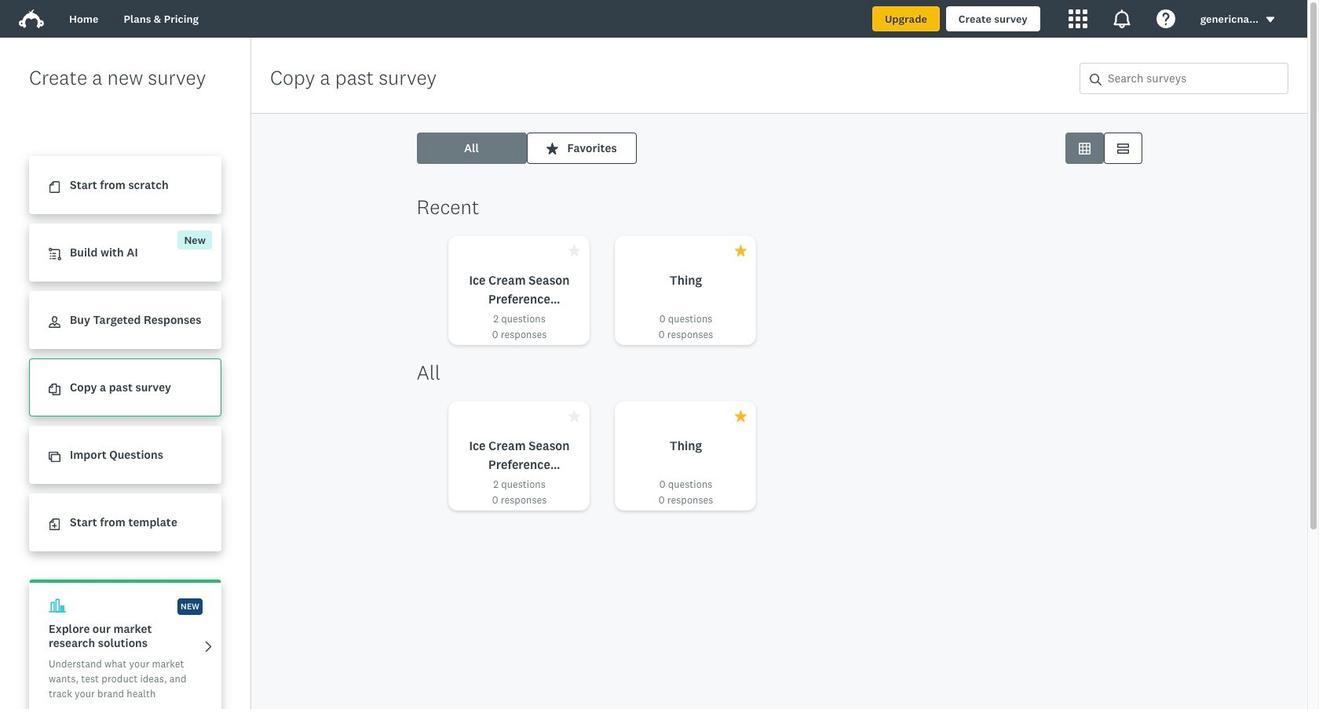 Task type: vqa. For each thing, say whether or not it's contained in the screenshot.
Brand logo
yes



Task type: locate. For each thing, give the bounding box(es) containing it.
search image
[[1090, 74, 1102, 85]]

help icon image
[[1157, 9, 1175, 28]]

dropdown arrow icon image
[[1265, 14, 1276, 25], [1267, 17, 1275, 23]]

textboxmultiple image
[[1117, 143, 1129, 154]]

chevronright image
[[203, 641, 214, 653]]

products icon image
[[1069, 9, 1087, 28], [1069, 9, 1087, 28]]

Search surveys field
[[1102, 64, 1288, 93]]

user image
[[49, 317, 60, 328]]

brand logo image
[[19, 6, 44, 31], [19, 9, 44, 28]]

documentclone image
[[49, 384, 60, 396]]

starfilled image
[[546, 143, 558, 154], [568, 245, 580, 257], [735, 245, 747, 257], [568, 411, 580, 423]]

grid image
[[1079, 143, 1091, 154]]



Task type: describe. For each thing, give the bounding box(es) containing it.
clone image
[[49, 452, 60, 464]]

2 brand logo image from the top
[[19, 9, 44, 28]]

documentplus image
[[49, 519, 60, 531]]

document image
[[49, 182, 60, 193]]

notification center icon image
[[1113, 9, 1131, 28]]

starfilled image
[[735, 411, 747, 423]]

1 brand logo image from the top
[[19, 6, 44, 31]]



